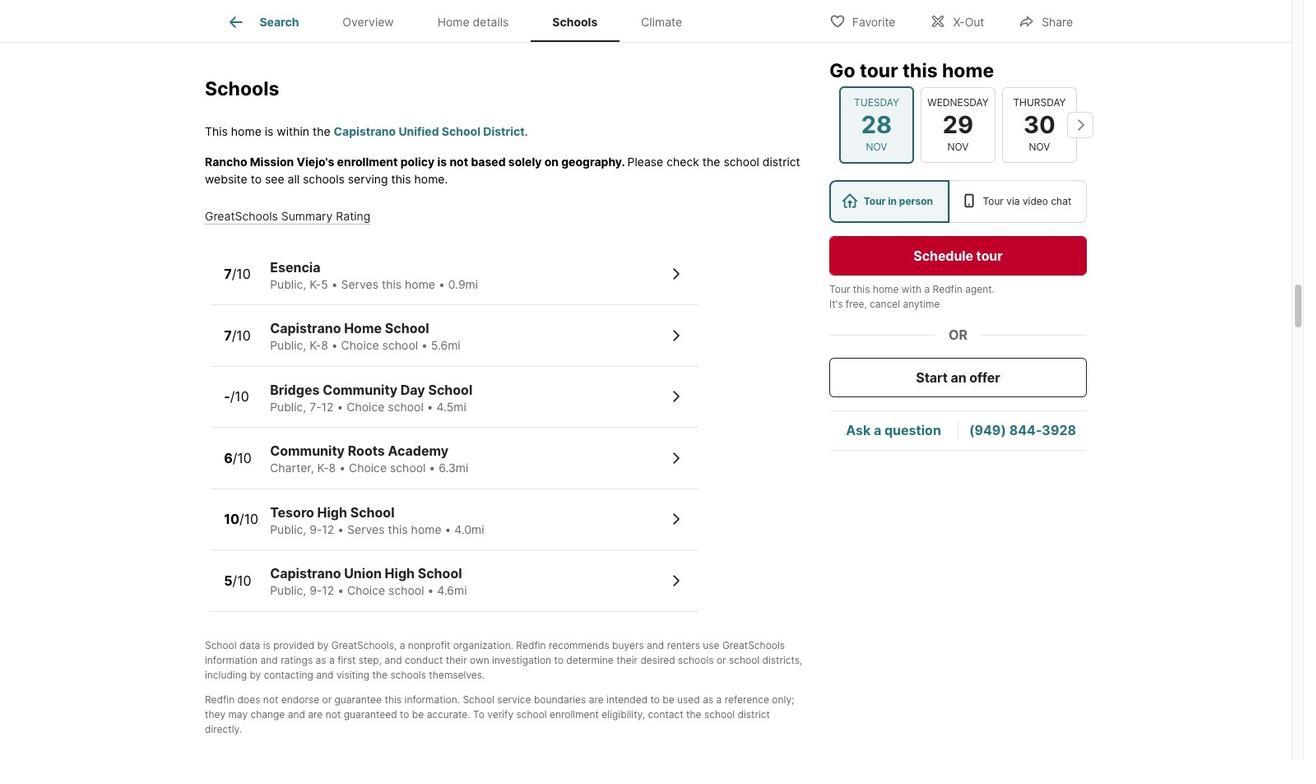 Task type: locate. For each thing, give the bounding box(es) containing it.
public, inside capistrano union high school public, 9-12 • choice school • 4.6mi
[[270, 583, 306, 597]]

1 horizontal spatial as
[[703, 693, 714, 706]]

1 horizontal spatial their
[[616, 654, 638, 666]]

home left 4.0mi
[[411, 522, 441, 536]]

home inside tour this home with a redfin agent. it's free, cancel anytime
[[873, 283, 899, 295]]

7 left the esencia
[[224, 266, 232, 282]]

home left the 0.9mi
[[405, 277, 435, 291]]

1 vertical spatial district
[[738, 708, 770, 720]]

public, inside capistrano home school public, k-8 • choice school • 5.6mi
[[270, 338, 306, 352]]

offer
[[969, 369, 1000, 386]]

thursday
[[1013, 96, 1066, 108]]

0 vertical spatial home
[[437, 15, 470, 29]]

12
[[321, 399, 334, 413], [322, 522, 334, 536], [322, 583, 334, 597]]

7 /10 left the esencia
[[224, 266, 251, 282]]

schedule tour
[[914, 248, 1003, 264]]

0 vertical spatial 5
[[321, 277, 328, 291]]

their
[[446, 654, 467, 666], [616, 654, 638, 666]]

capistrano down the esencia
[[270, 320, 341, 337]]

0 vertical spatial high
[[317, 504, 347, 520]]

12 up capistrano union high school public, 9-12 • choice school • 4.6mi
[[322, 522, 334, 536]]

by
[[317, 639, 329, 651], [250, 669, 261, 681]]

a right with
[[924, 283, 930, 295]]

choice up the 'roots'
[[347, 399, 385, 413]]

2 nov from the left
[[947, 141, 969, 153]]

2 horizontal spatial not
[[450, 154, 468, 168]]

tour
[[860, 59, 898, 82], [976, 248, 1003, 264]]

school down 'service'
[[516, 708, 547, 720]]

to down information.
[[400, 708, 409, 720]]

1 public, from the top
[[270, 277, 306, 291]]

8 inside capistrano home school public, k-8 • choice school • 5.6mi
[[321, 338, 328, 352]]

nov down '30'
[[1029, 141, 1050, 153]]

and down "endorse"
[[288, 708, 305, 720]]

capistrano up serving
[[334, 124, 396, 138]]

/10 for bridges community day school
[[230, 389, 249, 405]]

as right 'ratings'
[[316, 654, 326, 666]]

rancho mission viejo's enrollment policy is not based solely on geography.
[[205, 154, 627, 168]]

school up information
[[205, 639, 237, 651]]

greatschools up the step,
[[331, 639, 394, 651]]

tour inside button
[[976, 248, 1003, 264]]

recommends
[[549, 639, 609, 651]]

8 for community
[[329, 461, 336, 475]]

visiting
[[336, 669, 370, 681]]

0 horizontal spatial 5
[[224, 572, 232, 589]]

12 inside capistrano union high school public, 9-12 • choice school • 4.6mi
[[322, 583, 334, 597]]

1 horizontal spatial enrollment
[[550, 708, 599, 720]]

ask a question
[[846, 422, 941, 439]]

1 horizontal spatial tour
[[864, 195, 886, 207]]

0 vertical spatial are
[[589, 693, 604, 706]]

2 public, from the top
[[270, 338, 306, 352]]

0 vertical spatial capistrano
[[334, 124, 396, 138]]

the right check
[[702, 154, 720, 168]]

used
[[677, 693, 700, 706]]

school inside first step, and conduct their own investigation to determine their desired schools or school districts, including by contacting and visiting the schools themselves.
[[729, 654, 760, 666]]

esencia
[[270, 259, 320, 275]]

0 vertical spatial or
[[717, 654, 726, 666]]

school left districts,
[[729, 654, 760, 666]]

1 vertical spatial redfin
[[516, 639, 546, 651]]

agent.
[[965, 283, 995, 295]]

8 for capistrano
[[321, 338, 328, 352]]

capistrano for union
[[270, 565, 341, 582]]

school inside bridges community day school public, 7-12 • choice school • 4.5mi
[[428, 381, 473, 398]]

1 nov from the left
[[866, 141, 887, 153]]

/10 for capistrano home school
[[232, 327, 251, 344]]

overview
[[343, 15, 394, 29]]

0 vertical spatial schools
[[303, 172, 345, 186]]

this inside please check the school district website to see all schools serving this home.
[[391, 172, 411, 186]]

are down "endorse"
[[308, 708, 323, 720]]

home down esencia public, k-5 • serves this home • 0.9mi
[[344, 320, 382, 337]]

1 horizontal spatial or
[[717, 654, 726, 666]]

capistrano
[[334, 124, 396, 138], [270, 320, 341, 337], [270, 565, 341, 582]]

1 horizontal spatial 8
[[329, 461, 336, 475]]

or down "use"
[[717, 654, 726, 666]]

home inside "tab"
[[437, 15, 470, 29]]

choice down union
[[347, 583, 385, 597]]

12 up school data is provided by greatschools
[[322, 583, 334, 597]]

0 vertical spatial 7
[[224, 266, 232, 282]]

1 horizontal spatial redfin
[[516, 639, 546, 651]]

1 vertical spatial serves
[[347, 522, 385, 536]]

this up free,
[[853, 283, 870, 295]]

enrollment up serving
[[337, 154, 398, 168]]

0 vertical spatial 12
[[321, 399, 334, 413]]

tab list
[[205, 0, 717, 42]]

5 down 10
[[224, 572, 232, 589]]

enrollment down boundaries
[[550, 708, 599, 720]]

k- for capistrano
[[309, 338, 321, 352]]

(949)
[[969, 422, 1006, 439]]

a right ask
[[874, 422, 881, 439]]

their down buyers
[[616, 654, 638, 666]]

list box
[[829, 180, 1087, 223]]

public, inside tesoro high school public, 9-12 • serves this home • 4.0mi
[[270, 522, 306, 536]]

0 horizontal spatial greatschools
[[205, 209, 278, 223]]

public, up bridges
[[270, 338, 306, 352]]

1 vertical spatial k-
[[309, 338, 321, 352]]

2 7 from the top
[[224, 327, 232, 344]]

tour left 'via'
[[983, 195, 1004, 207]]

not left based
[[450, 154, 468, 168]]

/10 up - /10
[[232, 327, 251, 344]]

choice inside capistrano home school public, k-8 • choice school • 5.6mi
[[341, 338, 379, 352]]

1 vertical spatial 12
[[322, 522, 334, 536]]

public, down the esencia
[[270, 277, 306, 291]]

tour inside option
[[864, 195, 886, 207]]

buyers
[[612, 639, 644, 651]]

a left reference
[[716, 693, 722, 706]]

an
[[951, 369, 966, 386]]

•
[[331, 277, 338, 291], [438, 277, 445, 291], [331, 338, 338, 352], [421, 338, 428, 352], [337, 399, 343, 413], [427, 399, 433, 413], [339, 461, 346, 475], [429, 461, 435, 475], [338, 522, 344, 536], [445, 522, 451, 536], [338, 583, 344, 597], [427, 583, 434, 597]]

6 /10
[[224, 450, 252, 466]]

school right check
[[724, 154, 759, 168]]

1 horizontal spatial tour
[[976, 248, 1003, 264]]

geography.
[[561, 154, 625, 168]]

school down community roots academy charter, k-8 • choice school • 6.3mi
[[350, 504, 395, 520]]

to inside school service boundaries are intended to be used as a reference only; they may change and are not
[[650, 693, 660, 706]]

0 horizontal spatial not
[[263, 693, 278, 706]]

x-out button
[[916, 4, 998, 37]]

0 horizontal spatial schools
[[205, 77, 279, 100]]

8 right charter,
[[329, 461, 336, 475]]

to left see
[[251, 172, 262, 186]]

1 vertical spatial 9-
[[309, 583, 322, 597]]

0 horizontal spatial their
[[446, 654, 467, 666]]

and up contacting
[[260, 654, 278, 666]]

not up change
[[263, 693, 278, 706]]

schools down renters
[[678, 654, 714, 666]]

0 vertical spatial district
[[763, 154, 800, 168]]

redfin up anytime
[[933, 283, 963, 295]]

schedule
[[914, 248, 973, 264]]

nov inside thursday 30 nov
[[1029, 141, 1050, 153]]

0 vertical spatial is
[[265, 124, 273, 138]]

5 up capistrano home school public, k-8 • choice school • 5.6mi
[[321, 277, 328, 291]]

academy
[[388, 443, 449, 459]]

0 horizontal spatial nov
[[866, 141, 887, 153]]

1 horizontal spatial high
[[385, 565, 415, 582]]

0 horizontal spatial by
[[250, 669, 261, 681]]

viejo's
[[297, 154, 334, 168]]

this up capistrano home school public, k-8 • choice school • 5.6mi
[[382, 277, 402, 291]]

schools inside please check the school district website to see all schools serving this home.
[[303, 172, 345, 186]]

2 horizontal spatial tour
[[983, 195, 1004, 207]]

capistrano inside capistrano union high school public, 9-12 • choice school • 4.6mi
[[270, 565, 341, 582]]

determine
[[566, 654, 614, 666]]

0 vertical spatial as
[[316, 654, 326, 666]]

1 vertical spatial be
[[412, 708, 424, 720]]

ask
[[846, 422, 871, 439]]

this
[[903, 59, 938, 82], [391, 172, 411, 186], [382, 277, 402, 291], [853, 283, 870, 295], [388, 522, 408, 536], [385, 693, 402, 706]]

tour for tour in person
[[864, 195, 886, 207]]

0 horizontal spatial 8
[[321, 338, 328, 352]]

1 vertical spatial by
[[250, 669, 261, 681]]

this down rancho mission viejo's enrollment policy is not based solely on geography.
[[391, 172, 411, 186]]

this inside esencia public, k-5 • serves this home • 0.9mi
[[382, 277, 402, 291]]

school down academy
[[390, 461, 426, 475]]

redfin inside tour this home with a redfin agent. it's free, cancel anytime
[[933, 283, 963, 295]]

0 vertical spatial community
[[323, 381, 397, 398]]

schools down conduct
[[390, 669, 426, 681]]

tab list containing search
[[205, 0, 717, 42]]

capistrano left union
[[270, 565, 341, 582]]

7
[[224, 266, 232, 282], [224, 327, 232, 344]]

their up themselves.
[[446, 654, 467, 666]]

community
[[323, 381, 397, 398], [270, 443, 345, 459]]

contact
[[648, 708, 683, 720]]

this up capistrano union high school public, 9-12 • choice school • 4.6mi
[[388, 522, 408, 536]]

x-
[[953, 14, 965, 28]]

3 public, from the top
[[270, 399, 306, 413]]

as inside , a nonprofit organization. redfin recommends buyers and renters use greatschools information and ratings as a
[[316, 654, 326, 666]]

/10 for esencia
[[232, 266, 251, 282]]

1 vertical spatial community
[[270, 443, 345, 459]]

service
[[497, 693, 531, 706]]

1 horizontal spatial not
[[326, 708, 341, 720]]

0 vertical spatial serves
[[341, 277, 378, 291]]

3 nov from the left
[[1029, 141, 1050, 153]]

question
[[884, 422, 941, 439]]

ask a question link
[[846, 422, 941, 439]]

please
[[627, 154, 663, 168]]

school down reference
[[704, 708, 735, 720]]

a inside tour this home with a redfin agent. it's free, cancel anytime
[[924, 283, 930, 295]]

or
[[717, 654, 726, 666], [322, 693, 332, 706]]

renters
[[667, 639, 700, 651]]

• up capistrano home school public, k-8 • choice school • 5.6mi
[[331, 277, 338, 291]]

0 horizontal spatial tour
[[829, 283, 850, 295]]

tour
[[864, 195, 886, 207], [983, 195, 1004, 207], [829, 283, 850, 295]]

to inside please check the school district website to see all schools serving this home.
[[251, 172, 262, 186]]

serves up union
[[347, 522, 385, 536]]

• up bridges community day school public, 7-12 • choice school • 4.5mi in the bottom left of the page
[[331, 338, 338, 352]]

school inside capistrano home school public, k-8 • choice school • 5.6mi
[[385, 320, 429, 337]]

tour this home with a redfin agent. it's free, cancel anytime
[[829, 283, 995, 310]]

0 vertical spatial 7 /10
[[224, 266, 251, 282]]

redfin up they in the left bottom of the page
[[205, 693, 235, 706]]

nov for 29
[[947, 141, 969, 153]]

1 7 /10 from the top
[[224, 266, 251, 282]]

0 horizontal spatial schools
[[303, 172, 345, 186]]

by up does
[[250, 669, 261, 681]]

0 vertical spatial be
[[663, 693, 674, 706]]

a right ,
[[400, 639, 405, 651]]

tour up it's
[[829, 283, 850, 295]]

1 horizontal spatial be
[[663, 693, 674, 706]]

0 vertical spatial 9-
[[309, 522, 322, 536]]

2 vertical spatial not
[[326, 708, 341, 720]]

1 vertical spatial 5
[[224, 572, 232, 589]]

tuesday 28 nov
[[854, 96, 899, 153]]

capistrano inside capistrano home school public, k-8 • choice school • 5.6mi
[[270, 320, 341, 337]]

tour via video chat
[[983, 195, 1072, 207]]

greatschools down website
[[205, 209, 278, 223]]

school inside bridges community day school public, 7-12 • choice school • 4.5mi
[[388, 399, 424, 413]]

be down information.
[[412, 708, 424, 720]]

1 horizontal spatial are
[[589, 693, 604, 706]]

9- down the tesoro
[[309, 522, 322, 536]]

0 vertical spatial tour
[[860, 59, 898, 82]]

0 vertical spatial 8
[[321, 338, 328, 352]]

2 7 /10 from the top
[[224, 327, 251, 344]]

1 9- from the top
[[309, 522, 322, 536]]

is for this home is within the capistrano unified school district .
[[265, 124, 273, 138]]

1 vertical spatial is
[[437, 154, 447, 168]]

as right used
[[703, 693, 714, 706]]

1 vertical spatial schools
[[205, 77, 279, 100]]

website
[[205, 172, 247, 186]]

/10 for capistrano union high school
[[232, 572, 251, 589]]

k- inside capistrano home school public, k-8 • choice school • 5.6mi
[[309, 338, 321, 352]]

out
[[965, 14, 984, 28]]

None button
[[839, 86, 914, 164], [921, 87, 996, 163], [1002, 87, 1077, 163], [839, 86, 914, 164], [921, 87, 996, 163], [1002, 87, 1077, 163]]

community roots academy charter, k-8 • choice school • 6.3mi
[[270, 443, 468, 475]]

not inside school service boundaries are intended to be used as a reference only; they may change and are not
[[326, 708, 341, 720]]

and up desired
[[647, 639, 664, 651]]

1 vertical spatial enrollment
[[550, 708, 599, 720]]

4 public, from the top
[[270, 522, 306, 536]]

0 vertical spatial schools
[[552, 15, 598, 29]]

high inside tesoro high school public, 9-12 • serves this home • 4.0mi
[[317, 504, 347, 520]]

0 vertical spatial k-
[[309, 277, 321, 291]]

public, inside esencia public, k-5 • serves this home • 0.9mi
[[270, 277, 306, 291]]

the down used
[[686, 708, 701, 720]]

tour up 'agent.'
[[976, 248, 1003, 264]]

2 vertical spatial is
[[263, 639, 271, 651]]

information.
[[404, 693, 460, 706]]

to
[[473, 708, 485, 720]]

7 /10 for capistrano
[[224, 327, 251, 344]]

2 horizontal spatial redfin
[[933, 283, 963, 295]]

choice down the 'roots'
[[349, 461, 387, 475]]

tuesday
[[854, 96, 899, 108]]

,
[[394, 639, 397, 651]]

0 horizontal spatial high
[[317, 504, 347, 520]]

verify
[[487, 708, 513, 720]]

school inside tesoro high school public, 9-12 • serves this home • 4.0mi
[[350, 504, 395, 520]]

redfin up investigation
[[516, 639, 546, 651]]

school inside capistrano union high school public, 9-12 • choice school • 4.6mi
[[418, 565, 462, 582]]

1 horizontal spatial schools
[[390, 669, 426, 681]]

1 their from the left
[[446, 654, 467, 666]]

first step, and conduct their own investigation to determine their desired schools or school districts, including by contacting and visiting the schools themselves.
[[205, 654, 803, 681]]

only;
[[772, 693, 794, 706]]

public, down bridges
[[270, 399, 306, 413]]

public, down the tesoro
[[270, 522, 306, 536]]

is right data
[[263, 639, 271, 651]]

1 vertical spatial tour
[[976, 248, 1003, 264]]

0 horizontal spatial tour
[[860, 59, 898, 82]]

tour via video chat option
[[949, 180, 1087, 223]]

schools down viejo's
[[303, 172, 345, 186]]

contacting
[[264, 669, 313, 681]]

1 vertical spatial 8
[[329, 461, 336, 475]]

1 vertical spatial as
[[703, 693, 714, 706]]

1 horizontal spatial nov
[[947, 141, 969, 153]]

serves inside tesoro high school public, 9-12 • serves this home • 4.0mi
[[347, 522, 385, 536]]

1 vertical spatial 7
[[224, 327, 232, 344]]

0 vertical spatial redfin
[[933, 283, 963, 295]]

choice inside capistrano union high school public, 9-12 • choice school • 4.6mi
[[347, 583, 385, 597]]

7 /10 for esencia
[[224, 266, 251, 282]]

2 horizontal spatial schools
[[678, 654, 714, 666]]

1 vertical spatial capistrano
[[270, 320, 341, 337]]

by right provided
[[317, 639, 329, 651]]

2 vertical spatial 12
[[322, 583, 334, 597]]

2 vertical spatial redfin
[[205, 693, 235, 706]]

tour inside option
[[983, 195, 1004, 207]]

be inside school service boundaries are intended to be used as a reference only; they may change and are not
[[663, 693, 674, 706]]

2 horizontal spatial nov
[[1029, 141, 1050, 153]]

wednesday
[[927, 96, 989, 108]]

check
[[667, 154, 699, 168]]

1 vertical spatial 7 /10
[[224, 327, 251, 344]]

to up contact
[[650, 693, 660, 706]]

home up the cancel
[[873, 283, 899, 295]]

0 vertical spatial by
[[317, 639, 329, 651]]

nov inside wednesday 29 nov
[[947, 141, 969, 153]]

tesoro
[[270, 504, 314, 520]]

esencia public, k-5 • serves this home • 0.9mi
[[270, 259, 478, 291]]

boundaries
[[534, 693, 586, 706]]

2 9- from the top
[[309, 583, 322, 597]]

ratings
[[281, 654, 313, 666]]

serves inside esencia public, k-5 • serves this home • 0.9mi
[[341, 277, 378, 291]]

choice up bridges community day school public, 7-12 • choice school • 4.5mi in the bottom left of the page
[[341, 338, 379, 352]]

x-out
[[953, 14, 984, 28]]

1 vertical spatial schools
[[678, 654, 714, 666]]

1 horizontal spatial 5
[[321, 277, 328, 291]]

0 horizontal spatial are
[[308, 708, 323, 720]]

/10 left the esencia
[[232, 266, 251, 282]]

0 horizontal spatial redfin
[[205, 693, 235, 706]]

2 vertical spatial k-
[[317, 461, 329, 475]]

k- inside community roots academy charter, k-8 • choice school • 6.3mi
[[317, 461, 329, 475]]

tour for schedule
[[976, 248, 1003, 264]]

data
[[239, 639, 260, 651]]

greatschools up districts,
[[722, 639, 785, 651]]

and up redfin does not endorse or guarantee this information.
[[316, 669, 334, 681]]

0 horizontal spatial home
[[344, 320, 382, 337]]

0 horizontal spatial as
[[316, 654, 326, 666]]

is for school data is provided by greatschools
[[263, 639, 271, 651]]

(949) 844-3928 link
[[969, 422, 1076, 439]]

to down 'recommends'
[[554, 654, 564, 666]]

tour in person option
[[829, 180, 949, 223]]

12 inside bridges community day school public, 7-12 • choice school • 4.5mi
[[321, 399, 334, 413]]

choice inside bridges community day school public, 7-12 • choice school • 4.5mi
[[347, 399, 385, 413]]

high right union
[[385, 565, 415, 582]]

2 vertical spatial capistrano
[[270, 565, 341, 582]]

nov inside tuesday 28 nov
[[866, 141, 887, 153]]

1 vertical spatial high
[[385, 565, 415, 582]]

1 7 from the top
[[224, 266, 232, 282]]

information
[[205, 654, 258, 666]]

charter,
[[270, 461, 314, 475]]

5 public, from the top
[[270, 583, 306, 597]]

does
[[237, 693, 260, 706]]

/10 left charter,
[[233, 450, 252, 466]]

community left day
[[323, 381, 397, 398]]

video
[[1023, 195, 1048, 207]]

is up home.
[[437, 154, 447, 168]]

8 up '7-'
[[321, 338, 328, 352]]

tour up tuesday
[[860, 59, 898, 82]]

serves up capistrano home school public, k-8 • choice school • 5.6mi
[[341, 277, 378, 291]]

endorse
[[281, 693, 319, 706]]

0 horizontal spatial be
[[412, 708, 424, 720]]

1 vertical spatial or
[[322, 693, 332, 706]]

home right this at the top left of page
[[231, 124, 261, 138]]

choice
[[341, 338, 379, 352], [347, 399, 385, 413], [349, 461, 387, 475], [347, 583, 385, 597]]

0 vertical spatial enrollment
[[337, 154, 398, 168]]

0.9mi
[[448, 277, 478, 291]]

1 horizontal spatial home
[[437, 15, 470, 29]]

community up charter,
[[270, 443, 345, 459]]

1 horizontal spatial schools
[[552, 15, 598, 29]]

accurate.
[[427, 708, 470, 720]]

1 vertical spatial home
[[344, 320, 382, 337]]

8 inside community roots academy charter, k-8 • choice school • 6.3mi
[[329, 461, 336, 475]]

on
[[544, 154, 559, 168]]

eligibility,
[[602, 708, 645, 720]]

the down the step,
[[372, 669, 388, 681]]

school down day
[[388, 399, 424, 413]]



Task type: vqa. For each thing, say whether or not it's contained in the screenshot.
'▾' within Buy ▾ dropdown button
no



Task type: describe. For each thing, give the bounding box(es) containing it.
community inside bridges community day school public, 7-12 • choice school • 4.5mi
[[323, 381, 397, 398]]

home.
[[414, 172, 448, 186]]

capistrano union high school public, 9-12 • choice school • 4.6mi
[[270, 565, 467, 597]]

see
[[265, 172, 284, 186]]

start an offer
[[916, 369, 1000, 386]]

2 their from the left
[[616, 654, 638, 666]]

1 horizontal spatial by
[[317, 639, 329, 651]]

• left 4.6mi
[[427, 583, 434, 597]]

30
[[1024, 110, 1056, 139]]

tour for go
[[860, 59, 898, 82]]

tour inside tour this home with a redfin agent. it's free, cancel anytime
[[829, 283, 850, 295]]

• left 5.6mi
[[421, 338, 428, 352]]

overview tab
[[321, 2, 416, 42]]

schools tab
[[531, 2, 619, 42]]

5 /10
[[224, 572, 251, 589]]

this inside tour this home with a redfin agent. it's free, cancel anytime
[[853, 283, 870, 295]]

5 inside esencia public, k-5 • serves this home • 0.9mi
[[321, 277, 328, 291]]

12 for capistrano
[[322, 583, 334, 597]]

home inside capistrano home school public, k-8 • choice school • 5.6mi
[[344, 320, 382, 337]]

bridges
[[270, 381, 320, 398]]

1 horizontal spatial greatschools
[[331, 639, 394, 651]]

themselves.
[[429, 669, 485, 681]]

organization.
[[453, 639, 513, 651]]

the inside please check the school district website to see all schools serving this home.
[[702, 154, 720, 168]]

details
[[473, 15, 509, 29]]

tour in person
[[864, 195, 933, 207]]

/10 for tesoro high school
[[239, 511, 258, 528]]

rancho
[[205, 154, 247, 168]]

0 vertical spatial not
[[450, 154, 468, 168]]

• left 6.3mi on the left bottom of the page
[[429, 461, 435, 475]]

serving
[[348, 172, 388, 186]]

28
[[861, 110, 892, 139]]

• right charter,
[[339, 461, 346, 475]]

district inside guaranteed to be accurate. to verify school enrollment eligibility, contact the school district directly.
[[738, 708, 770, 720]]

own
[[470, 654, 489, 666]]

this
[[205, 124, 228, 138]]

12 for bridges
[[321, 399, 334, 413]]

redfin inside , a nonprofit organization. redfin recommends buyers and renters use greatschools information and ratings as a
[[516, 639, 546, 651]]

schools inside tab
[[552, 15, 598, 29]]

.
[[525, 124, 528, 138]]

school data is provided by greatschools
[[205, 639, 394, 651]]

• left 4.0mi
[[445, 522, 451, 536]]

list box containing tour in person
[[829, 180, 1087, 223]]

29
[[943, 110, 974, 139]]

directly.
[[205, 723, 242, 735]]

0 horizontal spatial enrollment
[[337, 154, 398, 168]]

• up capistrano union high school public, 9-12 • choice school • 4.6mi
[[338, 522, 344, 536]]

union
[[344, 565, 382, 582]]

a left first
[[329, 654, 335, 666]]

free,
[[846, 298, 867, 310]]

10 /10
[[224, 511, 258, 528]]

including
[[205, 669, 247, 681]]

/10 for community roots academy
[[233, 450, 252, 466]]

school inside school service boundaries are intended to be used as a reference only; they may change and are not
[[463, 693, 494, 706]]

9- inside capistrano union high school public, 9-12 • choice school • 4.6mi
[[309, 583, 322, 597]]

k- for community
[[317, 461, 329, 475]]

they
[[205, 708, 225, 720]]

or
[[949, 327, 968, 343]]

1 vertical spatial not
[[263, 693, 278, 706]]

share
[[1042, 14, 1073, 28]]

enrollment inside guaranteed to be accurate. to verify school enrollment eligibility, contact the school district directly.
[[550, 708, 599, 720]]

- /10
[[224, 389, 249, 405]]

and inside school service boundaries are intended to be used as a reference only; they may change and are not
[[288, 708, 305, 720]]

greatschools inside , a nonprofit organization. redfin recommends buyers and renters use greatschools information and ratings as a
[[722, 639, 785, 651]]

to inside first step, and conduct their own investigation to determine their desired schools or school districts, including by contacting and visiting the schools themselves.
[[554, 654, 564, 666]]

the right within
[[313, 124, 330, 138]]

4.0mi
[[454, 522, 484, 536]]

search link
[[227, 12, 299, 32]]

solely
[[508, 154, 542, 168]]

12 inside tesoro high school public, 9-12 • serves this home • 4.0mi
[[322, 522, 334, 536]]

10
[[224, 511, 239, 528]]

intended
[[606, 693, 648, 706]]

school inside community roots academy charter, k-8 • choice school • 6.3mi
[[390, 461, 426, 475]]

0 horizontal spatial or
[[322, 693, 332, 706]]

nov for 30
[[1029, 141, 1050, 153]]

• left '4.5mi'
[[427, 399, 433, 413]]

2 vertical spatial schools
[[390, 669, 426, 681]]

to inside guaranteed to be accurate. to verify school enrollment eligibility, contact the school district directly.
[[400, 708, 409, 720]]

start an offer button
[[829, 358, 1087, 397]]

the inside guaranteed to be accurate. to verify school enrollment eligibility, contact the school district directly.
[[686, 708, 701, 720]]

(949) 844-3928
[[969, 422, 1076, 439]]

provided
[[273, 639, 314, 651]]

7-
[[309, 399, 321, 413]]

rating
[[336, 209, 370, 223]]

choice inside community roots academy charter, k-8 • choice school • 6.3mi
[[349, 461, 387, 475]]

844-
[[1009, 422, 1042, 439]]

k- inside esencia public, k-5 • serves this home • 0.9mi
[[309, 277, 321, 291]]

, a nonprofit organization. redfin recommends buyers and renters use greatschools information and ratings as a
[[205, 639, 785, 666]]

this up guaranteed
[[385, 693, 402, 706]]

7 for capistrano
[[224, 327, 232, 344]]

go tour this home
[[829, 59, 994, 82]]

this home is within the capistrano unified school district .
[[205, 124, 528, 138]]

as inside school service boundaries are intended to be used as a reference only; they may change and are not
[[703, 693, 714, 706]]

person
[[899, 195, 933, 207]]

mission
[[250, 154, 294, 168]]

it's
[[829, 298, 843, 310]]

tour for tour via video chat
[[983, 195, 1004, 207]]

home details tab
[[416, 2, 531, 42]]

home inside esencia public, k-5 • serves this home • 0.9mi
[[405, 277, 435, 291]]

3928
[[1042, 422, 1076, 439]]

school inside please check the school district website to see all schools serving this home.
[[724, 154, 759, 168]]

policy
[[400, 154, 435, 168]]

greatschools summary rating link
[[205, 209, 370, 223]]

the inside first step, and conduct their own investigation to determine their desired schools or school districts, including by contacting and visiting the schools themselves.
[[372, 669, 388, 681]]

desired
[[640, 654, 675, 666]]

capistrano unified school district link
[[334, 124, 525, 138]]

or inside first step, and conduct their own investigation to determine their desired schools or school districts, including by contacting and visiting the schools themselves.
[[717, 654, 726, 666]]

schedule tour button
[[829, 236, 1087, 276]]

redfin does not endorse or guarantee this information.
[[205, 693, 460, 706]]

community inside community roots academy charter, k-8 • choice school • 6.3mi
[[270, 443, 345, 459]]

conduct
[[405, 654, 443, 666]]

public, inside bridges community day school public, 7-12 • choice school • 4.5mi
[[270, 399, 306, 413]]

day
[[400, 381, 425, 398]]

school service boundaries are intended to be used as a reference only; they may change and are not
[[205, 693, 794, 720]]

capistrano for home
[[270, 320, 341, 337]]

home up wednesday
[[942, 59, 994, 82]]

• right '7-'
[[337, 399, 343, 413]]

1 vertical spatial are
[[308, 708, 323, 720]]

home details
[[437, 15, 509, 29]]

school up based
[[442, 124, 480, 138]]

• left the 0.9mi
[[438, 277, 445, 291]]

• up school data is provided by greatschools
[[338, 583, 344, 597]]

home inside tesoro high school public, 9-12 • serves this home • 4.0mi
[[411, 522, 441, 536]]

unified
[[399, 124, 439, 138]]

search
[[260, 15, 299, 29]]

guaranteed to be accurate. to verify school enrollment eligibility, contact the school district directly.
[[205, 708, 770, 735]]

7 for esencia
[[224, 266, 232, 282]]

high inside capistrano union high school public, 9-12 • choice school • 4.6mi
[[385, 565, 415, 582]]

favorite
[[852, 14, 896, 28]]

school inside capistrano home school public, k-8 • choice school • 5.6mi
[[382, 338, 418, 352]]

by inside first step, and conduct their own investigation to determine their desired schools or school districts, including by contacting and visiting the schools themselves.
[[250, 669, 261, 681]]

a inside school service boundaries are intended to be used as a reference only; they may change and are not
[[716, 693, 722, 706]]

greatschools summary rating
[[205, 209, 370, 223]]

climate tab
[[619, 2, 704, 42]]

first
[[337, 654, 356, 666]]

climate
[[641, 15, 682, 29]]

school inside capistrano union high school public, 9-12 • choice school • 4.6mi
[[388, 583, 424, 597]]

step,
[[359, 654, 382, 666]]

6.3mi
[[439, 461, 468, 475]]

investigation
[[492, 654, 551, 666]]

this inside tesoro high school public, 9-12 • serves this home • 4.0mi
[[388, 522, 408, 536]]

use
[[703, 639, 720, 651]]

with
[[902, 283, 922, 295]]

chat
[[1051, 195, 1072, 207]]

be inside guaranteed to be accurate. to verify school enrollment eligibility, contact the school district directly.
[[412, 708, 424, 720]]

and down ,
[[385, 654, 402, 666]]

start
[[916, 369, 948, 386]]

go
[[829, 59, 855, 82]]

this up wednesday
[[903, 59, 938, 82]]

guarantee
[[334, 693, 382, 706]]

9- inside tesoro high school public, 9-12 • serves this home • 4.0mi
[[309, 522, 322, 536]]

nov for 28
[[866, 141, 887, 153]]

next image
[[1067, 112, 1093, 138]]

cancel
[[870, 298, 900, 310]]

district inside please check the school district website to see all schools serving this home.
[[763, 154, 800, 168]]

may
[[228, 708, 248, 720]]



